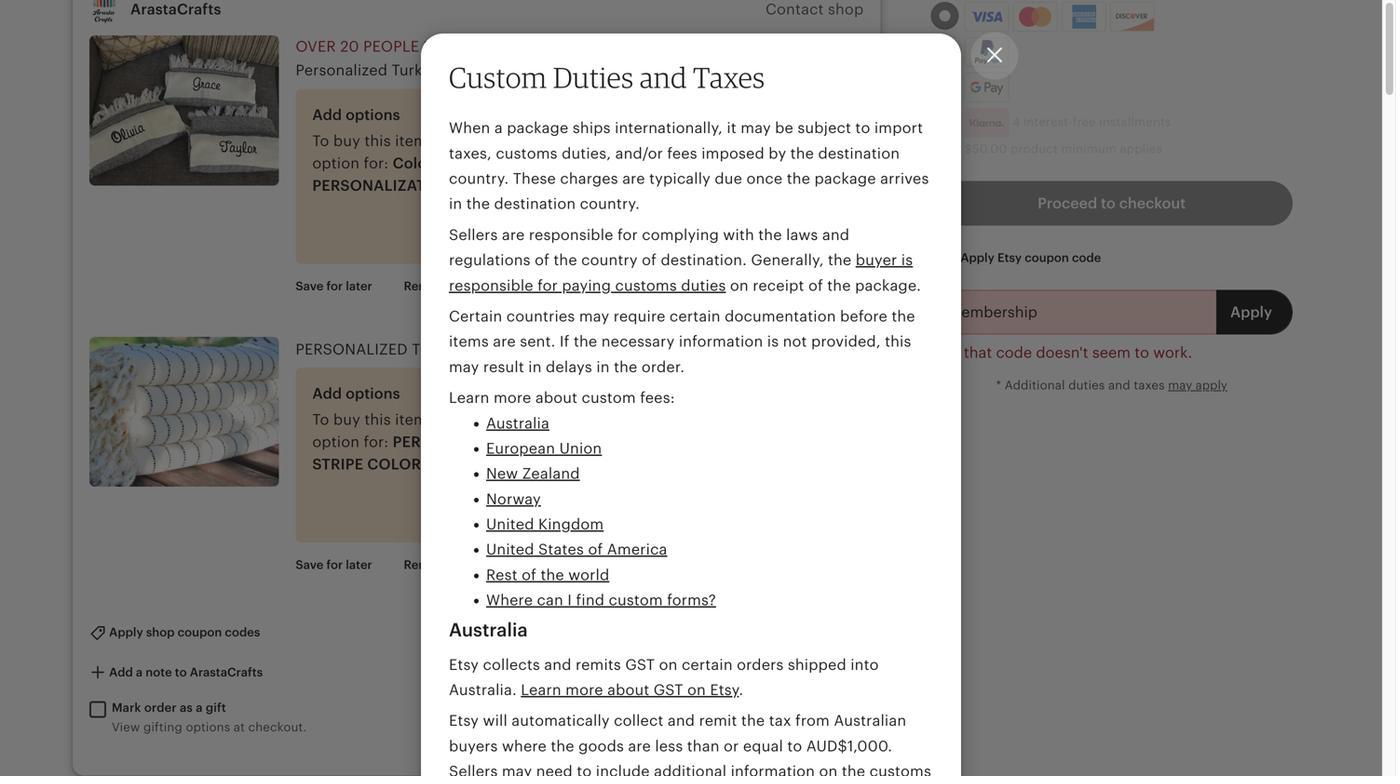 Task type: describe. For each thing, give the bounding box(es) containing it.
and/or
[[615, 145, 663, 162]]

the inside learn more about custom fees: australia european union new zealand norway united kingdom united states of america rest of the world where can i find custom forms?
[[541, 567, 564, 584]]

stripe
[[312, 456, 364, 473]]

australian
[[834, 713, 906, 730]]

will
[[483, 713, 508, 730]]

order
[[144, 701, 177, 715]]

kingdom
[[538, 516, 604, 533]]

additional
[[654, 764, 727, 777]]

than
[[687, 738, 720, 755]]

are inside certain countries may require certain documentation before the items are sent. if the necessary information is not provided, this may result in delays in the order.
[[493, 334, 516, 350]]

1 horizontal spatial country.
[[580, 196, 640, 213]]

you for .
[[436, 412, 463, 428]]

arastacrafts image
[[89, 0, 119, 24]]

sellers inside the sellers are responsible for complying with the laws and regulations of the country of destination. generally, the
[[449, 227, 498, 243]]

may down paying
[[579, 308, 609, 325]]

. for learn more about gst on etsy .
[[739, 682, 743, 699]]

delays
[[546, 359, 592, 376]]

1 vertical spatial custom
[[609, 592, 663, 609]]

and inside the sellers are responsible for complying with the laws and regulations of the country of destination. generally, the
[[822, 227, 850, 243]]

applies
[[1120, 142, 1162, 156]]

4 interest-free installments
[[1009, 115, 1171, 129]]

certain inside certain countries may require certain documentation before the items are sent. if the necessary information is not provided, this may result in delays in the order.
[[670, 308, 721, 325]]

regulations
[[449, 252, 531, 269]]

find
[[576, 592, 605, 609]]

the up paying
[[554, 252, 577, 269]]

proceed to checkout button
[[931, 181, 1293, 226]]

add options for colour
[[312, 107, 400, 123]]

sent.
[[520, 334, 556, 350]]

must for personalization
[[467, 412, 503, 428]]

may apply button
[[1168, 377, 1227, 394]]

automatically
[[512, 713, 610, 730]]

to for colour options and personalization & size .
[[312, 133, 329, 149]]

american express image
[[1064, 5, 1103, 29]]

to for personalization and stripe color .
[[312, 412, 329, 428]]

buy for colour options and personalization & size .
[[333, 133, 360, 149]]

for for complying
[[617, 227, 638, 243]]

customs inside the when a package ships internationally, it may be subject to import taxes, customs duties, and/or fees imposed by the destination country. these charges are typically due once the package arrives in the destination country.
[[496, 145, 558, 162]]

apply etsy coupon code button
[[917, 237, 1115, 279]]

complying
[[642, 227, 719, 243]]

paypal image
[[967, 40, 1006, 64]]

etsy inside dropdown button
[[997, 251, 1022, 265]]

to right seem
[[1135, 345, 1149, 362]]

personalization inside colour options and personalization & size .
[[312, 177, 454, 194]]

and inside colour options and personalization & size .
[[508, 155, 535, 172]]

apply
[[961, 251, 995, 265]]

0 horizontal spatial code
[[996, 345, 1032, 362]]

to buy this item, you must choose an option for: for .
[[312, 412, 582, 451]]

this up colour options and personalization & size .
[[364, 133, 391, 149]]

item, for colour
[[395, 133, 432, 149]]

$50.00
[[964, 142, 1007, 156]]

code inside apply etsy coupon code dropdown button
[[1072, 251, 1101, 265]]

customs inside buyer is responsible for paying customs duties
[[615, 277, 677, 294]]

learn more about gst on etsy .
[[521, 682, 743, 699]]

etsy inside etsy collects and remits gst on certain orders shipped into australia.
[[449, 657, 479, 674]]

on receipt of the package.
[[726, 277, 921, 294]]

zealand
[[522, 466, 580, 483]]

australia link
[[486, 415, 549, 432]]

20
[[340, 38, 359, 55]]

add options for personalization
[[312, 386, 400, 402]]

rest of the world link
[[486, 567, 609, 584]]

i
[[567, 592, 572, 609]]

2 united from the top
[[486, 542, 534, 559]]

this up custom
[[467, 38, 501, 55]]

learn more about custom fees: australia european union new zealand norway united kingdom united states of america rest of the world where can i find custom forms?
[[449, 390, 716, 609]]

responsible for complying
[[529, 227, 613, 243]]

the down the size
[[466, 196, 490, 213]]

for: for colour options
[[364, 155, 389, 172]]

to inside the when a package ships internationally, it may be subject to import taxes, customs duties, and/or fees imposed by the destination country. these charges are typically due once the package arrives in the destination country.
[[855, 120, 870, 137]]

from
[[795, 713, 830, 730]]

sale ends in
[[742, 84, 816, 98]]

buyer
[[856, 252, 897, 269]]

at
[[234, 721, 245, 735]]

proceed to checkout
[[1038, 195, 1186, 212]]

have
[[423, 38, 463, 55]]

size
[[472, 177, 505, 194]]

collect
[[614, 713, 664, 730]]

that
[[964, 345, 992, 362]]

taxes
[[693, 60, 765, 95]]

on left receipt
[[730, 277, 749, 294]]

visa image
[[971, 9, 1002, 25]]

0 horizontal spatial country.
[[449, 170, 509, 187]]

may down items
[[449, 359, 479, 376]]

1 vertical spatial australia
[[449, 620, 528, 641]]

certain
[[449, 308, 502, 325]]

when a package ships internationally, it may be subject to import taxes, customs duties, and/or fees imposed by the destination country. these charges are typically due once the package arrives in the destination country.
[[449, 120, 929, 213]]

fees
[[667, 145, 697, 162]]

in right ends
[[802, 84, 813, 98]]

union
[[559, 440, 602, 457]]

where can i find custom forms? link
[[486, 592, 716, 609]]

norway link
[[486, 491, 541, 508]]

duties inside buyer is responsible for paying customs duties
[[681, 277, 726, 294]]

must for colour options
[[467, 133, 503, 149]]

information inside etsy will automatically collect and remit the tax from australian buyers where the goods are less than or equal to aud$1,000. sellers may need to include additional information on the custo
[[731, 764, 815, 777]]

result
[[483, 359, 524, 376]]

of right regulations
[[535, 252, 549, 269]]

norway
[[486, 491, 541, 508]]

once
[[746, 170, 783, 187]]

these
[[513, 170, 556, 187]]

less
[[655, 738, 683, 755]]

more for learn more about custom fees: australia european union new zealand norway united kingdom united states of america rest of the world where can i find custom forms?
[[494, 390, 531, 407]]

shipped
[[788, 657, 846, 674]]

option for colour options and personalization & size .
[[312, 155, 360, 172]]

google pay image
[[965, 74, 1008, 102]]

color
[[367, 456, 421, 473]]

free
[[1073, 115, 1096, 129]]

mastercard image
[[1016, 5, 1055, 29]]

options for personalization
[[346, 386, 400, 402]]

to buy this item, you must choose an option for: for &
[[312, 133, 582, 172]]

the up before
[[827, 277, 851, 294]]

to down "goods"
[[577, 764, 592, 777]]

tax
[[769, 713, 791, 730]]

subject
[[798, 120, 851, 137]]

view
[[112, 721, 140, 735]]

apply
[[1196, 378, 1227, 392]]

1 vertical spatial destination
[[494, 196, 576, 213]]

over
[[296, 38, 336, 55]]

responsible for paying
[[449, 277, 533, 294]]

a inside mark order as a gift view gifting options at checkout.
[[196, 701, 203, 715]]

the right by
[[790, 145, 814, 162]]

etsy collects and remits gst on certain orders shipped into australia.
[[449, 657, 879, 699]]

sellers are responsible for complying with the laws and regulations of the country of destination. generally, the
[[449, 227, 856, 269]]

import
[[874, 120, 923, 137]]

buyer is responsible for paying customs duties link
[[449, 252, 913, 294]]

choose for personalization
[[507, 412, 560, 428]]

to inside 'button'
[[1101, 195, 1116, 212]]

checkout.
[[248, 721, 307, 735]]

on up remit at the bottom
[[687, 682, 706, 699]]

learn more about gst on etsy link
[[521, 682, 739, 699]]

and left taxes
[[1108, 378, 1130, 392]]

or
[[724, 738, 739, 755]]

order.
[[642, 359, 685, 376]]

mark order as a gift view gifting options at checkout.
[[112, 701, 307, 735]]

gifting
[[143, 721, 182, 735]]

the down package.
[[892, 308, 915, 325]]

european union link
[[486, 440, 602, 457]]

are inside etsy will automatically collect and remit the tax from australian buyers where the goods are less than or equal to aud$1,000. sellers may need to include additional information on the custo
[[628, 738, 651, 755]]

* additional duties and taxes may apply
[[996, 378, 1227, 392]]

pay in 4 installments image
[[964, 108, 1009, 138]]

Enter code text field
[[931, 290, 1216, 335]]

is inside buyer is responsible for paying customs duties
[[901, 252, 913, 269]]

cart
[[572, 38, 611, 55]]

1 vertical spatial gst
[[654, 682, 683, 699]]

*
[[996, 378, 1001, 392]]

new zealand link
[[486, 466, 580, 483]]

in right delays
[[596, 359, 610, 376]]

people
[[363, 38, 419, 55]]

more for learn more about gst on etsy .
[[566, 682, 603, 699]]

of right receipt
[[808, 277, 823, 294]]

of up the world
[[588, 542, 603, 559]]

and inside etsy collects and remits gst on certain orders shipped into australia.
[[544, 657, 571, 674]]

about for custom
[[535, 390, 578, 407]]

include
[[596, 764, 650, 777]]

provided,
[[811, 334, 881, 350]]

mark
[[112, 701, 141, 715]]

option for personalization and stripe color .
[[312, 434, 360, 451]]

remit
[[699, 713, 737, 730]]

may inside the when a package ships internationally, it may be subject to import taxes, customs duties, and/or fees imposed by the destination country. these charges are typically due once the package arrives in the destination country.
[[741, 120, 771, 137]]

a inside the when a package ships internationally, it may be subject to import taxes, customs duties, and/or fees imposed by the destination country. these charges are typically due once the package arrives in the destination country.
[[494, 120, 503, 137]]



Task type: locate. For each thing, give the bounding box(es) containing it.
0 horizontal spatial is
[[767, 334, 779, 350]]

0 vertical spatial destination
[[818, 145, 900, 162]]

1 vertical spatial buy
[[333, 412, 360, 428]]

2 add options from the top
[[312, 386, 400, 402]]

the down aud$1,000.
[[842, 764, 865, 777]]

gst up the learn more about gst on etsy .
[[625, 657, 655, 674]]

the right once
[[787, 170, 810, 187]]

internationally,
[[615, 120, 723, 137]]

doesn't
[[1036, 345, 1088, 362]]

1 choose from the top
[[507, 133, 560, 149]]

0 vertical spatial country.
[[449, 170, 509, 187]]

0 horizontal spatial a
[[196, 701, 203, 715]]

for: for personalization
[[364, 434, 389, 451]]

0 vertical spatial personalization
[[312, 177, 454, 194]]

in down &
[[449, 196, 462, 213]]

to
[[855, 120, 870, 137], [1101, 195, 1116, 212], [1135, 345, 1149, 362], [787, 738, 802, 755], [577, 764, 592, 777]]

1 to buy this item, you must choose an option for: from the top
[[312, 133, 582, 172]]

gift
[[206, 701, 226, 715]]

the right if at the left of the page
[[574, 334, 597, 350]]

responsible inside buyer is responsible for paying customs duties
[[449, 277, 533, 294]]

0 horizontal spatial destination
[[494, 196, 576, 213]]

personalization down colour
[[312, 177, 454, 194]]

0 horizontal spatial about
[[535, 390, 578, 407]]

0 vertical spatial is
[[901, 252, 913, 269]]

1 add options from the top
[[312, 107, 400, 123]]

0 vertical spatial package
[[507, 120, 569, 137]]

options up color
[[346, 386, 400, 402]]

1 vertical spatial information
[[731, 764, 815, 777]]

2 vertical spatial .
[[739, 682, 743, 699]]

destination
[[818, 145, 900, 162], [494, 196, 576, 213]]

for up country
[[617, 227, 638, 243]]

the left tax
[[741, 713, 765, 730]]

0 vertical spatial must
[[467, 133, 503, 149]]

collects
[[483, 657, 540, 674]]

product
[[1011, 142, 1058, 156]]

buyers
[[449, 738, 498, 755]]

are up result
[[493, 334, 516, 350]]

information up 'order.'
[[679, 334, 763, 350]]

add for colour options and personalization & size .
[[312, 107, 342, 123]]

2 for: from the top
[[364, 434, 389, 451]]

gst inside etsy collects and remits gst on certain orders shipped into australia.
[[625, 657, 655, 674]]

america
[[607, 542, 667, 559]]

are up regulations
[[502, 227, 525, 243]]

discover image
[[1111, 6, 1154, 31]]

checkout
[[1119, 195, 1186, 212]]

coupon
[[1025, 251, 1069, 265]]

goods
[[579, 738, 624, 755]]

an up union
[[564, 412, 582, 428]]

in inside the when a package ships internationally, it may be subject to import taxes, customs duties, and/or fees imposed by the destination country. these charges are typically due once the package arrives in the destination country.
[[449, 196, 462, 213]]

is inside certain countries may require certain documentation before the items are sent. if the necessary information is not provided, this may result in delays in the order.
[[767, 334, 779, 350]]

customs up these
[[496, 145, 558, 162]]

4
[[1012, 115, 1020, 129]]

you up "options"
[[436, 133, 463, 149]]

must up "options"
[[467, 133, 503, 149]]

2 vertical spatial options
[[186, 721, 230, 735]]

1 horizontal spatial .
[[505, 177, 509, 194]]

1 horizontal spatial is
[[901, 252, 913, 269]]

learn down result
[[449, 390, 489, 407]]

this inside certain countries may require certain documentation before the items are sent. if the necessary information is not provided, this may result in delays in the order.
[[885, 334, 911, 350]]

in left their
[[505, 38, 521, 55]]

item, up colour
[[395, 133, 432, 149]]

0 vertical spatial for:
[[364, 155, 389, 172]]

0 vertical spatial options
[[346, 107, 400, 123]]

the up generally,
[[758, 227, 782, 243]]

2 option from the top
[[312, 434, 360, 451]]

2 choose from the top
[[507, 412, 560, 428]]

taxes,
[[449, 145, 492, 162]]

on inside etsy collects and remits gst on certain orders shipped into australia.
[[659, 657, 678, 674]]

on inside etsy will automatically collect and remit the tax from australian buyers where the goods are less than or equal to aud$1,000. sellers may need to include additional information on the custo
[[819, 764, 838, 777]]

etsy inside etsy will automatically collect and remit the tax from australian buyers where the goods are less than or equal to aud$1,000. sellers may need to include additional information on the custo
[[449, 713, 479, 730]]

and right laws
[[822, 227, 850, 243]]

0 vertical spatial option
[[312, 155, 360, 172]]

responsible down regulations
[[449, 277, 533, 294]]

choose up these
[[507, 133, 560, 149]]

in down sent.
[[528, 359, 542, 376]]

1 for: from the top
[[364, 155, 389, 172]]

0 vertical spatial add
[[312, 107, 342, 123]]

ships
[[573, 120, 611, 137]]

1 vertical spatial options
[[346, 386, 400, 402]]

sellers down the buyers
[[449, 764, 498, 777]]

must up european
[[467, 412, 503, 428]]

item,
[[395, 133, 432, 149], [395, 412, 432, 428]]

learn
[[449, 390, 489, 407], [521, 682, 561, 699]]

0 vertical spatial you
[[436, 133, 463, 149]]

options
[[446, 155, 504, 172]]

world
[[568, 567, 609, 584]]

additional
[[1005, 378, 1065, 392]]

1 horizontal spatial package
[[814, 170, 876, 187]]

2 to from the top
[[312, 412, 329, 428]]

a right when
[[494, 120, 503, 137]]

etsy
[[997, 251, 1022, 265], [449, 657, 479, 674], [710, 682, 739, 699], [449, 713, 479, 730]]

may inside etsy will automatically collect and remit the tax from australian buyers where the goods are less than or equal to aud$1,000. sellers may need to include additional information on the custo
[[502, 764, 532, 777]]

1 vertical spatial package
[[814, 170, 876, 187]]

and up internationally,
[[640, 60, 687, 95]]

1 vertical spatial option
[[312, 434, 360, 451]]

etsy up remit at the bottom
[[710, 682, 739, 699]]

0 vertical spatial a
[[494, 120, 503, 137]]

custom
[[582, 390, 636, 407], [609, 592, 663, 609]]

choose up "european union" link
[[507, 412, 560, 428]]

code
[[1072, 251, 1101, 265], [996, 345, 1032, 362]]

orders
[[737, 657, 784, 674]]

is left not
[[767, 334, 779, 350]]

1 horizontal spatial about
[[607, 682, 649, 699]]

duties
[[681, 277, 726, 294], [1068, 378, 1105, 392]]

are down "collect"
[[628, 738, 651, 755]]

forms?
[[667, 592, 716, 609]]

option up stripe
[[312, 434, 360, 451]]

an for personalization and stripe color .
[[564, 412, 582, 428]]

can
[[537, 592, 563, 609]]

0 vertical spatial learn
[[449, 390, 489, 407]]

australia up european
[[486, 415, 549, 432]]

of right rest
[[522, 567, 537, 584]]

0 vertical spatial custom
[[582, 390, 636, 407]]

is
[[901, 252, 913, 269], [767, 334, 779, 350]]

. inside customs and tax info dialog
[[739, 682, 743, 699]]

1 sellers from the top
[[449, 227, 498, 243]]

1 must from the top
[[467, 133, 503, 149]]

1 vertical spatial choose
[[507, 412, 560, 428]]

0 vertical spatial more
[[494, 390, 531, 407]]

necessary
[[601, 334, 675, 350]]

1 horizontal spatial more
[[566, 682, 603, 699]]

charges
[[560, 170, 618, 187]]

it
[[727, 120, 737, 137]]

1 horizontal spatial duties
[[1068, 378, 1105, 392]]

apply etsy coupon code
[[961, 251, 1101, 265]]

0 horizontal spatial more
[[494, 390, 531, 407]]

0 vertical spatial an
[[564, 133, 582, 149]]

. left these
[[505, 177, 509, 194]]

seem
[[1092, 345, 1131, 362]]

about inside learn more about custom fees: australia european union new zealand norway united kingdom united states of america rest of the world where can i find custom forms?
[[535, 390, 578, 407]]

of right country
[[642, 252, 657, 269]]

hm,
[[931, 345, 960, 362]]

and up zealand
[[538, 434, 566, 451]]

1 vertical spatial add
[[312, 386, 342, 402]]

the up 'on receipt of the package.'
[[828, 252, 852, 269]]

and up less
[[668, 713, 695, 730]]

over 20 people have this in their cart
[[296, 38, 611, 55]]

0 vertical spatial for
[[617, 227, 638, 243]]

1 vertical spatial personalization
[[393, 434, 534, 451]]

0 vertical spatial to
[[312, 133, 329, 149]]

sellers inside etsy will automatically collect and remit the tax from australian buyers where the goods are less than or equal to aud$1,000. sellers may need to include additional information on the custo
[[449, 764, 498, 777]]

0 vertical spatial about
[[535, 390, 578, 407]]

as
[[180, 701, 193, 715]]

0 horizontal spatial package
[[507, 120, 569, 137]]

for for paying
[[538, 277, 558, 294]]

code up *
[[996, 345, 1032, 362]]

paying
[[562, 277, 611, 294]]

1 vertical spatial you
[[436, 412, 463, 428]]

0 vertical spatial united
[[486, 516, 534, 533]]

0 vertical spatial sellers
[[449, 227, 498, 243]]

before
[[840, 308, 888, 325]]

0 vertical spatial information
[[679, 334, 763, 350]]

. down orders
[[739, 682, 743, 699]]

1 horizontal spatial destination
[[818, 145, 900, 162]]

1 vertical spatial sellers
[[449, 764, 498, 777]]

you up personalization and stripe color .
[[436, 412, 463, 428]]

1 vertical spatial to buy this item, you must choose an option for:
[[312, 412, 582, 451]]

2 must from the top
[[467, 412, 503, 428]]

into
[[851, 657, 879, 674]]

0 vertical spatial item,
[[395, 133, 432, 149]]

0 horizontal spatial customs
[[496, 145, 558, 162]]

with
[[723, 227, 754, 243]]

0 vertical spatial duties
[[681, 277, 726, 294]]

1 vertical spatial .
[[421, 456, 426, 473]]

certain inside etsy collects and remits gst on certain orders shipped into australia.
[[682, 657, 733, 674]]

colour
[[393, 155, 442, 172]]

and inside personalization and stripe color .
[[538, 434, 566, 451]]

australia inside learn more about custom fees: australia european union new zealand norway united kingdom united states of america rest of the world where can i find custom forms?
[[486, 415, 549, 432]]

1 horizontal spatial customs
[[615, 277, 677, 294]]

country
[[581, 252, 638, 269]]

personalization inside personalization and stripe color .
[[393, 434, 534, 451]]

2 an from the top
[[564, 412, 582, 428]]

2 sellers from the top
[[449, 764, 498, 777]]

1 vertical spatial responsible
[[449, 277, 533, 294]]

1 vertical spatial item,
[[395, 412, 432, 428]]

may right the it
[[741, 120, 771, 137]]

1 vertical spatial an
[[564, 412, 582, 428]]

1 you from the top
[[436, 133, 463, 149]]

learn for learn more about custom fees: australia european union new zealand norway united kingdom united states of america rest of the world where can i find custom forms?
[[449, 390, 489, 407]]

0 horizontal spatial for
[[538, 277, 558, 294]]

learn inside learn more about custom fees: australia european union new zealand norway united kingdom united states of america rest of the world where can i find custom forms?
[[449, 390, 489, 407]]

the
[[790, 145, 814, 162], [787, 170, 810, 187], [466, 196, 490, 213], [758, 227, 782, 243], [554, 252, 577, 269], [828, 252, 852, 269], [827, 277, 851, 294], [892, 308, 915, 325], [574, 334, 597, 350], [614, 359, 637, 376], [541, 567, 564, 584], [741, 713, 765, 730], [551, 738, 574, 755], [842, 764, 865, 777]]

more inside learn more about custom fees: australia european union new zealand norway united kingdom united states of america rest of the world where can i find custom forms?
[[494, 390, 531, 407]]

1 vertical spatial certain
[[682, 657, 733, 674]]

the down necessary
[[614, 359, 637, 376]]

code right coupon
[[1072, 251, 1101, 265]]

0 vertical spatial certain
[[670, 308, 721, 325]]

australia.
[[449, 682, 517, 699]]

countries
[[506, 308, 575, 325]]

package
[[507, 120, 569, 137], [814, 170, 876, 187]]

2 horizontal spatial .
[[739, 682, 743, 699]]

package up these
[[507, 120, 569, 137]]

package.
[[855, 277, 921, 294]]

are
[[622, 170, 645, 187], [502, 227, 525, 243], [493, 334, 516, 350], [628, 738, 651, 755]]

gst up "collect"
[[654, 682, 683, 699]]

2 item, from the top
[[395, 412, 432, 428]]

states
[[538, 542, 584, 559]]

1 horizontal spatial code
[[1072, 251, 1101, 265]]

learn for learn more about gst on etsy .
[[521, 682, 561, 699]]

2 to buy this item, you must choose an option for: from the top
[[312, 412, 582, 451]]

0 horizontal spatial learn
[[449, 390, 489, 407]]

1 vertical spatial must
[[467, 412, 503, 428]]

1 vertical spatial duties
[[1068, 378, 1105, 392]]

1 united from the top
[[486, 516, 534, 533]]

. inside personalization and stripe color .
[[421, 456, 426, 473]]

1 horizontal spatial a
[[494, 120, 503, 137]]

1 add from the top
[[312, 107, 342, 123]]

1 buy from the top
[[333, 133, 360, 149]]

information
[[679, 334, 763, 350], [731, 764, 815, 777]]

you
[[436, 133, 463, 149], [436, 412, 463, 428]]

you for &
[[436, 133, 463, 149]]

. for colour options and personalization & size .
[[505, 177, 509, 194]]

0 vertical spatial gst
[[625, 657, 655, 674]]

united kingdom link
[[486, 516, 604, 533]]

1 vertical spatial united
[[486, 542, 534, 559]]

and inside etsy will automatically collect and remit the tax from australian buyers where the goods are less than or equal to aud$1,000. sellers may need to include additional information on the custo
[[668, 713, 695, 730]]

.
[[505, 177, 509, 194], [421, 456, 426, 473], [739, 682, 743, 699]]

custom left fees:
[[582, 390, 636, 407]]

about up "collect"
[[607, 682, 649, 699]]

1 an from the top
[[564, 133, 582, 149]]

an for colour options and personalization & size .
[[564, 133, 582, 149]]

are inside the sellers are responsible for complying with the laws and regulations of the country of destination. generally, the
[[502, 227, 525, 243]]

customs and tax info dialog
[[0, 0, 1396, 777]]

1 vertical spatial code
[[996, 345, 1032, 362]]

1 vertical spatial country.
[[580, 196, 640, 213]]

is right buyer
[[901, 252, 913, 269]]

are inside the when a package ships internationally, it may be subject to import taxes, customs duties, and/or fees imposed by the destination country. these charges are typically due once the package arrives in the destination country.
[[622, 170, 645, 187]]

duties,
[[562, 145, 611, 162]]

for: up color
[[364, 434, 389, 451]]

add down over
[[312, 107, 342, 123]]

duties
[[553, 60, 634, 95]]

on down aud$1,000.
[[819, 764, 838, 777]]

and right "options"
[[508, 155, 535, 172]]

ends
[[770, 84, 799, 98]]

1 item, from the top
[[395, 133, 432, 149]]

item, for personalization
[[395, 412, 432, 428]]

to left import
[[855, 120, 870, 137]]

1 vertical spatial about
[[607, 682, 649, 699]]

for inside the sellers are responsible for complying with the laws and regulations of the country of destination. generally, the
[[617, 227, 638, 243]]

custom right find
[[609, 592, 663, 609]]

buy for personalization and stripe color .
[[333, 412, 360, 428]]

&
[[457, 177, 468, 194]]

for inside buyer is responsible for paying customs duties
[[538, 277, 558, 294]]

receipt
[[753, 277, 804, 294]]

where
[[502, 738, 547, 755]]

to down tax
[[787, 738, 802, 755]]

1 to from the top
[[312, 133, 329, 149]]

1 vertical spatial for
[[538, 277, 558, 294]]

more
[[494, 390, 531, 407], [566, 682, 603, 699]]

2 buy from the top
[[333, 412, 360, 428]]

0 vertical spatial buy
[[333, 133, 360, 149]]

sellers
[[449, 227, 498, 243], [449, 764, 498, 777]]

options inside mark order as a gift view gifting options at checkout.
[[186, 721, 230, 735]]

to right proceed
[[1101, 195, 1116, 212]]

0 vertical spatial .
[[505, 177, 509, 194]]

0 horizontal spatial duties
[[681, 277, 726, 294]]

responsible inside the sellers are responsible for complying with the laws and regulations of the country of destination. generally, the
[[529, 227, 613, 243]]

0 vertical spatial to buy this item, you must choose an option for:
[[312, 133, 582, 172]]

customs up require
[[615, 277, 677, 294]]

2 add from the top
[[312, 386, 342, 402]]

the up can
[[541, 567, 564, 584]]

choose for colour options
[[507, 133, 560, 149]]

country. down taxes,
[[449, 170, 509, 187]]

certain down buyer is responsible for paying customs duties on the top of the page
[[670, 308, 721, 325]]

for up countries
[[538, 277, 558, 294]]

1 vertical spatial add options
[[312, 386, 400, 402]]

1 vertical spatial is
[[767, 334, 779, 350]]

buy up stripe
[[333, 412, 360, 428]]

sellers up regulations
[[449, 227, 498, 243]]

0 vertical spatial code
[[1072, 251, 1101, 265]]

destination down the subject
[[818, 145, 900, 162]]

etsy up the buyers
[[449, 713, 479, 730]]

may right taxes
[[1168, 378, 1192, 392]]

and
[[640, 60, 687, 95], [508, 155, 535, 172], [822, 227, 850, 243], [1108, 378, 1130, 392], [538, 434, 566, 451], [544, 657, 571, 674], [668, 713, 695, 730]]

certain
[[670, 308, 721, 325], [682, 657, 733, 674]]

proceed
[[1038, 195, 1097, 212]]

1 vertical spatial for:
[[364, 434, 389, 451]]

personalization
[[312, 177, 454, 194], [393, 434, 534, 451]]

united down norway
[[486, 516, 534, 533]]

personalized turkish beach towel gift unique, monogrammed gift for girls weekend trip,  gift for woman who have everything, christmas gifts image
[[89, 337, 279, 487]]

etsy up australia.
[[449, 657, 479, 674]]

1 horizontal spatial for
[[617, 227, 638, 243]]

options for colour options
[[346, 107, 400, 123]]

on
[[730, 277, 749, 294], [659, 657, 678, 674], [687, 682, 706, 699], [819, 764, 838, 777]]

an up charges
[[564, 133, 582, 149]]

options down "gift"
[[186, 721, 230, 735]]

add for personalization and stripe color .
[[312, 386, 342, 402]]

new
[[486, 466, 518, 483]]

options up colour
[[346, 107, 400, 123]]

0 horizontal spatial .
[[421, 456, 426, 473]]

may
[[741, 120, 771, 137], [579, 308, 609, 325], [449, 359, 479, 376], [1168, 378, 1192, 392], [502, 764, 532, 777]]

this down before
[[885, 334, 911, 350]]

require
[[613, 308, 665, 325]]

1 vertical spatial more
[[566, 682, 603, 699]]

interest-
[[1023, 115, 1073, 129]]

are down 'and/or'
[[622, 170, 645, 187]]

item, up personalization and stripe color .
[[395, 412, 432, 428]]

this up color
[[364, 412, 391, 428]]

learn up the automatically
[[521, 682, 561, 699]]

1 vertical spatial customs
[[615, 277, 677, 294]]

0 vertical spatial add options
[[312, 107, 400, 123]]

country. down charges
[[580, 196, 640, 213]]

laws
[[786, 227, 818, 243]]

. inside colour options and personalization & size .
[[505, 177, 509, 194]]

personalized turkish beach towel gift unique, bachelorette bridesmaid proposal wedding gift towel, monogrammed towels, unique christmas gift image
[[89, 36, 279, 186]]

1 vertical spatial to
[[312, 412, 329, 428]]

0 vertical spatial australia
[[486, 415, 549, 432]]

destination down these
[[494, 196, 576, 213]]

0 vertical spatial responsible
[[529, 227, 613, 243]]

1 horizontal spatial learn
[[521, 682, 561, 699]]

0 vertical spatial customs
[[496, 145, 558, 162]]

add options down 20
[[312, 107, 400, 123]]

duties down 'destination.'
[[681, 277, 726, 294]]

information inside certain countries may require certain documentation before the items are sent. if the necessary information is not provided, this may result in delays in the order.
[[679, 334, 763, 350]]

on up the learn more about gst on etsy .
[[659, 657, 678, 674]]

the up the 'need'
[[551, 738, 574, 755]]

imposed
[[702, 145, 764, 162]]

buy up colour options and personalization & size .
[[333, 133, 360, 149]]

an
[[564, 133, 582, 149], [564, 412, 582, 428]]

aud$1,000.
[[806, 738, 892, 755]]

2 you from the top
[[436, 412, 463, 428]]

about for gst
[[607, 682, 649, 699]]

1 option from the top
[[312, 155, 360, 172]]

1 vertical spatial learn
[[521, 682, 561, 699]]

generally,
[[751, 252, 824, 269]]

1 vertical spatial a
[[196, 701, 203, 715]]

0 vertical spatial choose
[[507, 133, 560, 149]]

etsy right apply
[[997, 251, 1022, 265]]

duties down doesn't
[[1068, 378, 1105, 392]]



Task type: vqa. For each thing, say whether or not it's contained in the screenshot.
2nd THE $ from right
no



